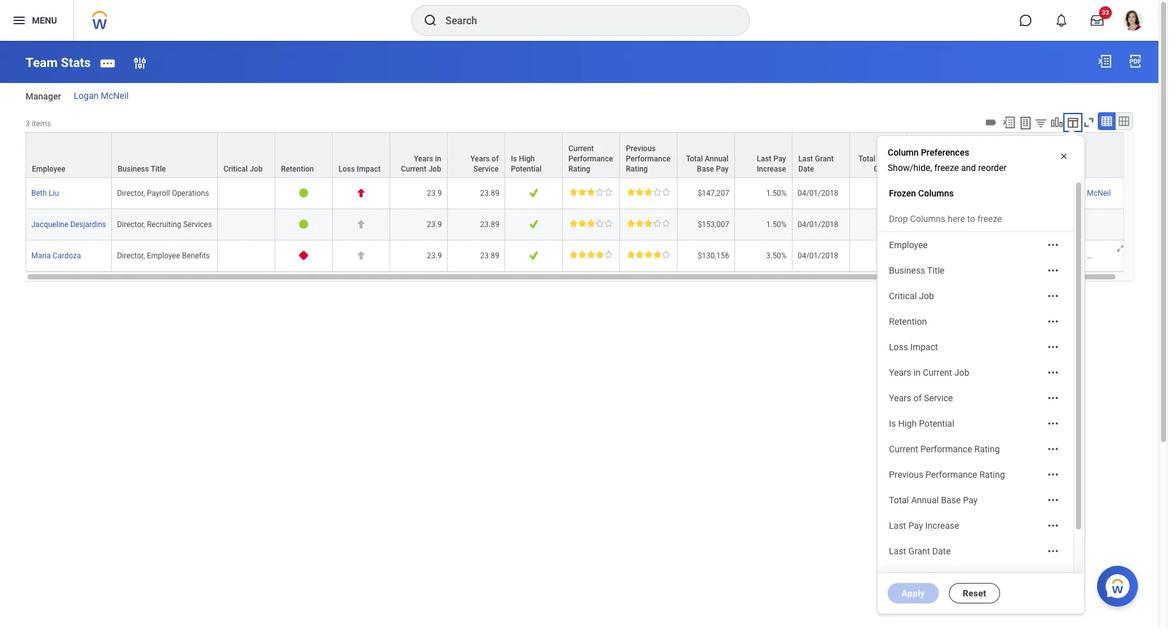 Task type: vqa. For each thing, say whether or not it's contained in the screenshot.
the bottommost The worker has been assessed as having high potential. icon
yes



Task type: describe. For each thing, give the bounding box(es) containing it.
dialog containing column preferences
[[877, 123, 1085, 616]]

critical inside popup button
[[223, 165, 248, 174]]

maria cardoza link
[[31, 251, 81, 260]]

0 vertical spatial mcneil
[[101, 91, 129, 101]]

last grant date button
[[792, 133, 849, 177]]

team
[[26, 55, 58, 70]]

logan mcneil link
[[74, 91, 129, 101]]

maria
[[31, 251, 51, 260]]

2,547
[[883, 189, 902, 198]]

current performance rating inside popup button
[[568, 144, 613, 174]]

33 button
[[1083, 6, 1112, 34]]

menu button
[[0, 0, 74, 41]]

1 p-00004 vice president, human resources - logan mcneil from the top
[[913, 189, 1111, 198]]

drop columns here to freeze
[[889, 214, 1002, 224]]

expand/collapse chart image
[[1050, 115, 1064, 129]]

column
[[888, 148, 919, 158]]

3.50%
[[766, 251, 787, 260]]

loss impact button
[[333, 133, 389, 177]]

years in current job button
[[390, 133, 447, 177]]

business title inside popup button
[[118, 165, 166, 174]]

director, employee benefits
[[117, 251, 210, 260]]

1 horizontal spatial critical job
[[889, 291, 934, 301]]

impact inside dialog
[[910, 342, 938, 353]]

president, inside cell
[[960, 251, 993, 260]]

1 vertical spatial mcneil
[[1087, 189, 1111, 198]]

1 horizontal spatial loss impact
[[889, 342, 938, 353]]

apply button
[[888, 584, 939, 604]]

total annual base pay inside popup button
[[686, 154, 729, 174]]

1 vertical spatial logan
[[1064, 189, 1085, 198]]

1 horizontal spatial previous performance rating
[[889, 470, 1005, 480]]

1 horizontal spatial retention
[[889, 317, 927, 327]]

x small image
[[1058, 150, 1070, 163]]

employee inside popup button
[[32, 165, 65, 174]]

shares inside dialog
[[911, 572, 938, 582]]

logan mcneil
[[74, 91, 129, 101]]

is high potential inside popup button
[[511, 154, 542, 174]]

0 horizontal spatial export to excel image
[[1002, 115, 1016, 129]]

beth liu
[[31, 189, 59, 198]]

pay inside last pay increase
[[773, 154, 786, 163]]

profile logan mcneil image
[[1123, 10, 1143, 33]]

base inside dialog
[[941, 496, 961, 506]]

jacqueline desjardins link
[[31, 220, 106, 229]]

p-00004 vice president, human resources - logan mcneil inside cell
[[913, 251, 1111, 260]]

last pay increase button
[[735, 133, 792, 177]]

beth liu link
[[31, 189, 59, 198]]

the worker has been assessed as having high potential. image
[[529, 188, 538, 198]]

related actions image for is high potential
[[1047, 418, 1059, 430]]

team stats
[[26, 55, 91, 70]]

years of service inside dialog
[[889, 393, 953, 404]]

business title button
[[112, 133, 217, 177]]

meets expectations - performance in line with a solid team contributor. image for $153,007
[[569, 220, 612, 227]]

change selection image
[[132, 55, 148, 71]]

team stats link
[[26, 55, 91, 70]]

- inside "p-00004 vice president, human resources - logan mcneil" cell
[[1060, 251, 1062, 260]]

succession plans
[[913, 165, 974, 174]]

high inside popup button
[[519, 154, 535, 163]]

stats
[[61, 55, 91, 70]]

desjardins
[[70, 220, 106, 229]]

3
[[26, 119, 30, 128]]

1 horizontal spatial previous
[[889, 470, 923, 480]]

current performance rating button
[[563, 133, 619, 177]]

operations
[[172, 189, 209, 198]]

previous performance rating inside popup button
[[626, 144, 670, 174]]

23.9 for director, recruiting services
[[427, 220, 442, 229]]

p- inside cell
[[913, 251, 919, 260]]

the loss of this employee would be moderate or significant to the organization. image for director, employee benefits
[[356, 251, 366, 260]]

services
[[183, 220, 212, 229]]

years of service inside popup button
[[470, 154, 499, 174]]

potential inside 'is high potential' popup button
[[511, 165, 542, 174]]

1 horizontal spatial service
[[924, 393, 953, 404]]

1 horizontal spatial total annual base pay
[[889, 496, 978, 506]]

current inside years in current job popup button
[[401, 165, 426, 174]]

1 vertical spatial total shares granted
[[889, 572, 972, 582]]

p-00004 vice president, human resources - logan mcneil link
[[913, 189, 1111, 198]]

23.89 for $147,207
[[480, 189, 499, 198]]

1 horizontal spatial employee
[[147, 251, 180, 260]]

previous inside previous performance rating
[[626, 144, 656, 153]]

date inside dialog
[[932, 547, 951, 557]]

notifications large image
[[1055, 14, 1068, 27]]

1 vertical spatial freeze
[[977, 214, 1002, 224]]

frozen
[[889, 188, 916, 199]]

director, for director, employee benefits
[[117, 251, 145, 260]]

in inside popup button
[[435, 154, 441, 163]]

total annual base pay button
[[677, 133, 734, 177]]

years of service button
[[448, 133, 504, 177]]

row containing current performance rating
[[26, 132, 1129, 178]]

23.9 for director, payroll operations
[[427, 189, 442, 198]]

to
[[967, 214, 975, 224]]

related actions image for years in current job
[[1047, 367, 1059, 379]]

title inside popup button
[[151, 165, 166, 174]]

total shares granted inside popup button
[[858, 154, 901, 174]]

0 vertical spatial logan
[[74, 91, 99, 101]]

related actions image for business title
[[1047, 264, 1059, 277]]

3 items
[[26, 119, 51, 128]]

1 vertical spatial high
[[898, 419, 917, 429]]

mcneil inside cell
[[1087, 251, 1111, 260]]

1 vertical spatial annual
[[911, 496, 939, 506]]

plans
[[955, 165, 974, 174]]

apply
[[901, 589, 925, 599]]

toolbar inside team stats main content
[[982, 112, 1133, 132]]

increase inside popup button
[[757, 165, 786, 174]]

export to worksheets image
[[1018, 115, 1033, 131]]

1 human from the top
[[995, 189, 1020, 198]]

04/01/2018 for 2,592
[[798, 220, 838, 229]]

team stats main content
[[0, 41, 1158, 294]]

related actions image for last pay increase
[[1047, 520, 1059, 533]]

drop
[[889, 214, 908, 224]]

here
[[948, 214, 965, 224]]

click to view/edit grid preferences image
[[1066, 115, 1080, 129]]

search image
[[422, 13, 438, 28]]

granted inside dialog
[[941, 572, 972, 582]]

years inside popup button
[[470, 154, 490, 163]]

of inside dialog
[[913, 393, 922, 404]]

2,592
[[883, 220, 902, 229]]

0 vertical spatial export to excel image
[[1097, 54, 1112, 69]]

shares inside total shares granted
[[877, 154, 901, 163]]

fullscreen image
[[1082, 115, 1096, 129]]

1 vice from the top
[[943, 189, 958, 198]]

job inside popup button
[[250, 165, 263, 174]]

maria cardoza
[[31, 251, 81, 260]]

service inside popup button
[[473, 165, 499, 174]]

select to filter grid data image
[[1034, 116, 1048, 129]]

preferences
[[921, 148, 969, 158]]

employee button
[[26, 133, 111, 177]]

years in current job inside dialog
[[889, 368, 969, 378]]

row containing maria cardoza
[[26, 241, 1129, 272]]

the loss of this employee would be catastrophic or critical to the organization. image
[[356, 188, 366, 198]]

items
[[32, 119, 51, 128]]

row containing jacqueline desjardins
[[26, 209, 1129, 241]]

33
[[1102, 9, 1109, 16]]

loss inside popup button
[[338, 165, 355, 174]]

1 vertical spatial current performance rating
[[889, 444, 1000, 455]]

meets expectations - performance in line with a solid team contributor. image for $147,207
[[569, 188, 612, 196]]

recruiting
[[147, 220, 181, 229]]

1 vertical spatial loss
[[889, 342, 908, 353]]

reorder
[[978, 163, 1007, 173]]

director, recruiting services
[[117, 220, 212, 229]]

is inside dialog
[[889, 419, 896, 429]]

last grant date inside dialog
[[889, 547, 951, 557]]

related actions image for years of service
[[1047, 392, 1059, 405]]

related actions image for total shares granted
[[1047, 571, 1059, 584]]

frozen columns
[[889, 188, 954, 199]]

freeze inside column preferences show/hide, freeze and reorder
[[934, 163, 959, 173]]

04/01/2018 for 2,547
[[798, 189, 838, 198]]

granted inside total shares granted
[[874, 165, 901, 174]]



Task type: locate. For each thing, give the bounding box(es) containing it.
2 this worker has low retention risk. image from the top
[[299, 220, 308, 229]]

1 horizontal spatial business title
[[889, 266, 944, 276]]

last
[[757, 154, 771, 163], [798, 154, 813, 163], [889, 521, 906, 531], [889, 547, 906, 557]]

human down "p-00004 vice president, human resources - logan mcneil" link
[[995, 251, 1020, 260]]

0 vertical spatial critical
[[223, 165, 248, 174]]

2 meets expectations - performance in line with a solid team contributor. image from the top
[[569, 220, 612, 227]]

2 human from the top
[[995, 251, 1020, 260]]

current performance rating
[[568, 144, 613, 174], [889, 444, 1000, 455]]

grant inside dialog
[[908, 547, 930, 557]]

1 vertical spatial impact
[[910, 342, 938, 353]]

1 horizontal spatial shares
[[911, 572, 938, 582]]

0 horizontal spatial date
[[798, 165, 814, 174]]

related actions image for loss impact
[[1047, 341, 1059, 354]]

and
[[961, 163, 976, 173]]

loss impact
[[338, 165, 381, 174], [889, 342, 938, 353]]

this worker has low retention risk. image up this worker has a high retention risk - immediate action needed. image
[[299, 220, 308, 229]]

1 23.89 from the top
[[480, 189, 499, 198]]

1 vertical spatial grant
[[908, 547, 930, 557]]

annual inside total annual base pay
[[705, 154, 729, 163]]

menu
[[32, 15, 57, 25]]

critical job button
[[218, 133, 275, 177]]

1 vertical spatial vice
[[943, 251, 958, 260]]

4 row from the top
[[26, 241, 1129, 272]]

1.50% down last pay increase popup button
[[766, 189, 787, 198]]

last grant date
[[798, 154, 834, 174], [889, 547, 951, 557]]

0 horizontal spatial last pay increase
[[757, 154, 786, 174]]

1 the loss of this employee would be moderate or significant to the organization. image from the top
[[356, 220, 366, 229]]

this worker has low retention risk. image
[[299, 188, 308, 198], [299, 220, 308, 229]]

8 related actions image from the top
[[1047, 520, 1059, 533]]

jacqueline
[[31, 220, 68, 229]]

2 - from the top
[[1060, 251, 1062, 260]]

logan inside cell
[[1064, 251, 1085, 260]]

last grant date up the apply button
[[889, 547, 951, 557]]

president, up to
[[960, 189, 993, 198]]

retention inside popup button
[[281, 165, 314, 174]]

exceeds expectations - performance is excellent and generally surpassed expectations and required little to no supervision. image
[[569, 251, 612, 258]]

related actions image
[[1047, 315, 1059, 328], [1047, 341, 1059, 354], [1047, 392, 1059, 405], [1047, 418, 1059, 430], [1047, 443, 1059, 456], [1047, 469, 1059, 482], [1047, 494, 1059, 507], [1047, 520, 1059, 533], [1047, 545, 1059, 558], [1047, 571, 1059, 584]]

director,
[[117, 189, 145, 198], [117, 220, 145, 229], [117, 251, 145, 260]]

granted up reset
[[941, 572, 972, 582]]

1 vertical spatial increase
[[925, 521, 959, 531]]

0 vertical spatial grant
[[815, 154, 834, 163]]

shares
[[877, 154, 901, 163], [911, 572, 938, 582]]

grant up the apply button
[[908, 547, 930, 557]]

increase inside dialog
[[925, 521, 959, 531]]

president,
[[960, 189, 993, 198], [960, 251, 993, 260]]

tag image
[[984, 115, 998, 129]]

7 related actions image from the top
[[1047, 494, 1059, 507]]

cell down critical job popup button
[[218, 178, 275, 209]]

1 horizontal spatial last pay increase
[[889, 521, 959, 531]]

04/01/2018
[[798, 189, 838, 198], [798, 220, 838, 229], [798, 251, 838, 260]]

0 vertical spatial director,
[[117, 189, 145, 198]]

1 horizontal spatial date
[[932, 547, 951, 557]]

manager
[[26, 92, 61, 102]]

business title down 2,592
[[889, 266, 944, 276]]

2 23.89 from the top
[[480, 220, 499, 229]]

columns for frozen
[[918, 188, 954, 199]]

3 23.9 from the top
[[427, 251, 442, 260]]

0 vertical spatial is
[[511, 154, 517, 163]]

2 vice from the top
[[943, 251, 958, 260]]

base
[[697, 165, 714, 174], [941, 496, 961, 506]]

23.89 for $130,156
[[480, 251, 499, 260]]

total shares granted up 2,547
[[858, 154, 901, 174]]

cell for $153,007
[[218, 209, 275, 241]]

0 vertical spatial the worker has been assessed as having high potential. image
[[529, 220, 538, 229]]

years in current job inside popup button
[[401, 154, 441, 174]]

1 vertical spatial years of service
[[889, 393, 953, 404]]

vice
[[943, 189, 958, 198], [943, 251, 958, 260]]

1 vertical spatial 23.89
[[480, 220, 499, 229]]

0 vertical spatial title
[[151, 165, 166, 174]]

p-00004 vice president, human resources - logan mcneil down to
[[913, 251, 1111, 260]]

p-00004 vice president, human resources - logan mcneil cell
[[907, 241, 1129, 272]]

1 vertical spatial shares
[[911, 572, 938, 582]]

0 horizontal spatial impact
[[357, 165, 381, 174]]

columns down frozen columns
[[910, 214, 945, 224]]

grant inside last grant date
[[815, 154, 834, 163]]

retention
[[281, 165, 314, 174], [889, 317, 927, 327]]

logan
[[74, 91, 99, 101], [1064, 189, 1085, 198], [1064, 251, 1085, 260]]

p-00004 vice president, human resources - logan mcneil
[[913, 189, 1111, 198], [913, 251, 1111, 260]]

0 vertical spatial the loss of this employee would be moderate or significant to the organization. image
[[356, 220, 366, 229]]

logan down x small image on the right top of page
[[1064, 189, 1085, 198]]

loss
[[338, 165, 355, 174], [889, 342, 908, 353]]

0 vertical spatial last grant date
[[798, 154, 834, 174]]

meets expectations - performance in line with a solid team contributor. image down the current performance rating popup button
[[569, 188, 612, 196]]

employee
[[32, 165, 65, 174], [889, 240, 928, 250], [147, 251, 180, 260]]

date
[[798, 165, 814, 174], [932, 547, 951, 557]]

1 vertical spatial export to excel image
[[1002, 115, 1016, 129]]

1 vertical spatial critical job
[[889, 291, 934, 301]]

total shares granted up the apply button
[[889, 572, 972, 582]]

cell for $147,207
[[218, 178, 275, 209]]

5 related actions image from the top
[[1047, 443, 1059, 456]]

this worker has a high retention risk - immediate action needed. image
[[299, 251, 308, 260]]

0 horizontal spatial freeze
[[934, 163, 959, 173]]

related actions image for current performance rating
[[1047, 443, 1059, 456]]

logan down stats
[[74, 91, 99, 101]]

p-
[[913, 189, 919, 198], [913, 251, 919, 260]]

0 horizontal spatial granted
[[874, 165, 901, 174]]

the worker has been assessed as having high potential. image for $153,007
[[529, 220, 538, 229]]

business down 2,592
[[889, 266, 925, 276]]

0 vertical spatial high
[[519, 154, 535, 163]]

retention button
[[275, 133, 332, 177]]

1 vertical spatial business title
[[889, 266, 944, 276]]

1 04/01/2018 from the top
[[798, 189, 838, 198]]

table image
[[1100, 115, 1113, 128]]

1 related actions image from the top
[[1047, 315, 1059, 328]]

the loss of this employee would be moderate or significant to the organization. image right this worker has a high retention risk - immediate action needed. image
[[356, 251, 366, 260]]

business title inside dialog
[[889, 266, 944, 276]]

1 vertical spatial p-00004 vice president, human resources - logan mcneil
[[913, 251, 1111, 260]]

2 resources from the top
[[1022, 251, 1058, 260]]

9 related actions image from the top
[[1047, 545, 1059, 558]]

1.50% for $147,207
[[766, 189, 787, 198]]

0 vertical spatial this worker has low retention risk. image
[[299, 188, 308, 198]]

- left "grow" image
[[1060, 251, 1062, 260]]

business up payroll
[[118, 165, 149, 174]]

related actions image for last grant date
[[1047, 545, 1059, 558]]

years inside popup button
[[414, 154, 433, 163]]

1 vertical spatial of
[[913, 393, 922, 404]]

title up payroll
[[151, 165, 166, 174]]

succession
[[913, 165, 953, 174]]

2 the worker has been assessed as having high potential. image from the top
[[529, 251, 538, 260]]

business title
[[118, 165, 166, 174], [889, 266, 944, 276]]

0 horizontal spatial years of service
[[470, 154, 499, 174]]

employee down recruiting
[[147, 251, 180, 260]]

0 vertical spatial p-00004 vice president, human resources - logan mcneil
[[913, 189, 1111, 198]]

0 horizontal spatial is
[[511, 154, 517, 163]]

reset
[[963, 589, 986, 599]]

1.50% up 3.50%
[[766, 220, 787, 229]]

4 related actions image from the top
[[1047, 418, 1059, 430]]

1 vertical spatial last grant date
[[889, 547, 951, 557]]

director, payroll operations
[[117, 189, 209, 198]]

total annual base pay
[[686, 154, 729, 174], [889, 496, 978, 506]]

6 related actions image from the top
[[1047, 469, 1059, 482]]

this worker has low retention risk. image down retention popup button
[[299, 188, 308, 198]]

beth
[[31, 189, 47, 198]]

human down reorder at the top of page
[[995, 189, 1020, 198]]

critical
[[223, 165, 248, 174], [889, 291, 917, 301]]

1 horizontal spatial freeze
[[977, 214, 1002, 224]]

1 vertical spatial is high potential
[[889, 419, 954, 429]]

3 director, from the top
[[117, 251, 145, 260]]

is inside is high potential
[[511, 154, 517, 163]]

total inside popup button
[[858, 154, 875, 163]]

the loss of this employee would be moderate or significant to the organization. image for director, recruiting services
[[356, 220, 366, 229]]

business inside dialog
[[889, 266, 925, 276]]

1 horizontal spatial last grant date
[[889, 547, 951, 557]]

cell right services
[[218, 209, 275, 241]]

the worker has been assessed as having high potential. image down the worker has been assessed as having high potential. icon
[[529, 220, 538, 229]]

1 1.50% from the top
[[766, 189, 787, 198]]

freeze right to
[[977, 214, 1002, 224]]

columns for drop
[[910, 214, 945, 224]]

1 vertical spatial p-
[[913, 251, 919, 260]]

director, left payroll
[[117, 189, 145, 198]]

cardoza
[[53, 251, 81, 260]]

00004 down succession
[[919, 189, 941, 198]]

1 horizontal spatial is
[[889, 419, 896, 429]]

granted down column
[[874, 165, 901, 174]]

vice down succession plans
[[943, 189, 958, 198]]

benefits
[[182, 251, 210, 260]]

10 related actions image from the top
[[1047, 571, 1059, 584]]

business inside popup button
[[118, 165, 149, 174]]

1 vertical spatial business
[[889, 266, 925, 276]]

critical inside dialog
[[889, 291, 917, 301]]

1 vertical spatial date
[[932, 547, 951, 557]]

export to excel image
[[1097, 54, 1112, 69], [1002, 115, 1016, 129]]

0 vertical spatial p-
[[913, 189, 919, 198]]

annual
[[705, 154, 729, 163], [911, 496, 939, 506]]

grow image
[[1116, 244, 1126, 253]]

performance
[[568, 154, 613, 163], [626, 154, 670, 163], [920, 444, 972, 455], [926, 470, 977, 480]]

0 vertical spatial human
[[995, 189, 1020, 198]]

related actions image
[[1047, 239, 1059, 252], [1047, 264, 1059, 277], [1047, 290, 1059, 303], [1047, 367, 1059, 379]]

date right last pay increase popup button
[[798, 165, 814, 174]]

of inside years of service
[[492, 154, 499, 163]]

cell
[[218, 178, 275, 209], [218, 209, 275, 241], [907, 209, 1129, 241], [218, 241, 275, 272]]

0 horizontal spatial loss impact
[[338, 165, 381, 174]]

director, down director, recruiting services
[[117, 251, 145, 260]]

2 vertical spatial 04/01/2018
[[798, 251, 838, 260]]

expand table image
[[1118, 115, 1130, 128]]

1 vertical spatial 1.50%
[[766, 220, 787, 229]]

director, for director, payroll operations
[[117, 189, 145, 198]]

1 horizontal spatial high
[[898, 419, 917, 429]]

critical job
[[223, 165, 263, 174], [889, 291, 934, 301]]

1 vertical spatial employee
[[889, 240, 928, 250]]

2 related actions image from the top
[[1047, 341, 1059, 354]]

loss impact inside popup button
[[338, 165, 381, 174]]

1 resources from the top
[[1022, 189, 1058, 198]]

p- down drop columns here to freeze
[[913, 251, 919, 260]]

1 vertical spatial 04/01/2018
[[798, 220, 838, 229]]

1 vertical spatial retention
[[889, 317, 927, 327]]

this worker has low retention risk. image for director, recruiting services
[[299, 220, 308, 229]]

1 row from the top
[[26, 132, 1129, 178]]

justify image
[[11, 13, 27, 28]]

1 vertical spatial in
[[913, 368, 921, 378]]

0 horizontal spatial base
[[697, 165, 714, 174]]

1 related actions image from the top
[[1047, 239, 1059, 252]]

high
[[519, 154, 535, 163], [898, 419, 917, 429]]

1 director, from the top
[[117, 189, 145, 198]]

0 horizontal spatial total annual base pay
[[686, 154, 729, 174]]

0 vertical spatial previous
[[626, 144, 656, 153]]

freeze down preferences at the right top
[[934, 163, 959, 173]]

0 horizontal spatial annual
[[705, 154, 729, 163]]

jacqueline desjardins
[[31, 220, 106, 229]]

0 horizontal spatial service
[[473, 165, 499, 174]]

columns down succession
[[918, 188, 954, 199]]

0 horizontal spatial previous performance rating
[[626, 144, 670, 174]]

employee up beth liu
[[32, 165, 65, 174]]

employee down 2,592
[[889, 240, 928, 250]]

1 horizontal spatial annual
[[911, 496, 939, 506]]

service
[[473, 165, 499, 174], [924, 393, 953, 404]]

in
[[435, 154, 441, 163], [913, 368, 921, 378]]

last pay increase inside popup button
[[757, 154, 786, 174]]

1 vertical spatial title
[[927, 266, 944, 276]]

1 vertical spatial the loss of this employee would be moderate or significant to the organization. image
[[356, 251, 366, 260]]

current inside current performance rating
[[568, 144, 594, 153]]

23.9 for director, employee benefits
[[427, 251, 442, 260]]

p- right 2,547
[[913, 189, 919, 198]]

1 vertical spatial resources
[[1022, 251, 1058, 260]]

shares up the apply button
[[911, 572, 938, 582]]

is
[[511, 154, 517, 163], [889, 419, 896, 429]]

1.50% for $153,007
[[766, 220, 787, 229]]

total shares granted button
[[850, 133, 907, 177]]

row
[[26, 132, 1129, 178], [26, 178, 1129, 209], [26, 209, 1129, 241], [26, 241, 1129, 272]]

view printable version (pdf) image
[[1128, 54, 1143, 69]]

1 00004 from the top
[[919, 189, 941, 198]]

cell down "p-00004 vice president, human resources - logan mcneil" link
[[907, 209, 1129, 241]]

row containing beth liu
[[26, 178, 1129, 209]]

0 horizontal spatial in
[[435, 154, 441, 163]]

1 vertical spatial base
[[941, 496, 961, 506]]

director, left recruiting
[[117, 220, 145, 229]]

succession plans button
[[907, 133, 1129, 177]]

granted
[[874, 165, 901, 174], [941, 572, 972, 582]]

1 - from the top
[[1060, 189, 1062, 198]]

export to excel image left export to worksheets "icon"
[[1002, 115, 1016, 129]]

president, down to
[[960, 251, 993, 260]]

23.89 for $153,007
[[480, 220, 499, 229]]

0 vertical spatial freeze
[[934, 163, 959, 173]]

the worker has been assessed as having high potential. image left the exceeds expectations - performance is excellent and generally surpassed expectations and required little to no supervision. image
[[529, 251, 538, 260]]

1 horizontal spatial critical
[[889, 291, 917, 301]]

toolbar
[[982, 112, 1133, 132]]

liu
[[49, 189, 59, 198]]

1 p- from the top
[[913, 189, 919, 198]]

1 horizontal spatial increase
[[925, 521, 959, 531]]

previous
[[626, 144, 656, 153], [889, 470, 923, 480]]

job
[[250, 165, 263, 174], [428, 165, 441, 174], [919, 291, 934, 301], [954, 368, 969, 378]]

total
[[686, 154, 703, 163], [858, 154, 875, 163], [889, 496, 909, 506], [889, 572, 909, 582]]

impact
[[357, 165, 381, 174], [910, 342, 938, 353]]

last pay increase inside dialog
[[889, 521, 959, 531]]

3 23.89 from the top
[[480, 251, 499, 260]]

mcneil
[[101, 91, 129, 101], [1087, 189, 1111, 198], [1087, 251, 1111, 260]]

1 horizontal spatial in
[[913, 368, 921, 378]]

related actions image for previous performance rating
[[1047, 469, 1059, 482]]

last grant date right last pay increase popup button
[[798, 154, 834, 174]]

1 vertical spatial last pay increase
[[889, 521, 959, 531]]

1 vertical spatial years in current job
[[889, 368, 969, 378]]

meets expectations - performance in line with a solid team contributor. image
[[569, 188, 612, 196], [569, 220, 612, 227]]

$130,156
[[698, 251, 729, 260]]

2 vertical spatial 23.9
[[427, 251, 442, 260]]

2 director, from the top
[[117, 220, 145, 229]]

3 related actions image from the top
[[1047, 290, 1059, 303]]

title inside dialog
[[927, 266, 944, 276]]

the worker has been assessed as having high potential. image for $130,156
[[529, 251, 538, 260]]

vice down drop columns here to freeze
[[943, 251, 958, 260]]

1 vertical spatial president,
[[960, 251, 993, 260]]

export to excel image left view printable version (pdf) "image"
[[1097, 54, 1112, 69]]

grant left total shares granted popup button
[[815, 154, 834, 163]]

$153,007
[[698, 220, 729, 229]]

rating
[[568, 165, 590, 174], [626, 165, 648, 174], [974, 444, 1000, 455], [979, 470, 1005, 480]]

years of service
[[470, 154, 499, 174], [889, 393, 953, 404]]

3 row from the top
[[26, 209, 1129, 241]]

0 vertical spatial shares
[[877, 154, 901, 163]]

related actions image for retention
[[1047, 315, 1059, 328]]

job inside years in current job
[[428, 165, 441, 174]]

in inside dialog
[[913, 368, 921, 378]]

2 p- from the top
[[913, 251, 919, 260]]

is high potential
[[511, 154, 542, 174], [889, 419, 954, 429]]

0 vertical spatial business
[[118, 165, 149, 174]]

2 vertical spatial logan
[[1064, 251, 1085, 260]]

0 vertical spatial meets expectations - performance in line with a solid team contributor. image
[[569, 188, 612, 196]]

2 president, from the top
[[960, 251, 993, 260]]

0 horizontal spatial loss
[[338, 165, 355, 174]]

2 row from the top
[[26, 178, 1129, 209]]

related actions image for total annual base pay
[[1047, 494, 1059, 507]]

potential inside dialog
[[919, 419, 954, 429]]

reset button
[[949, 584, 1000, 604]]

the loss of this employee would be moderate or significant to the organization. image down the loss of this employee would be catastrophic or critical to the organization. icon
[[356, 220, 366, 229]]

logan left "grow" image
[[1064, 251, 1085, 260]]

00004 inside cell
[[919, 251, 941, 260]]

columns
[[918, 188, 954, 199], [910, 214, 945, 224]]

the loss of this employee would be moderate or significant to the organization. image
[[356, 220, 366, 229], [356, 251, 366, 260]]

previous performance rating button
[[620, 133, 677, 177]]

human inside cell
[[995, 251, 1020, 260]]

1 vertical spatial this worker has low retention risk. image
[[299, 220, 308, 229]]

column preferences show/hide, freeze and reorder
[[888, 148, 1007, 173]]

shares up 2,547
[[877, 154, 901, 163]]

1 vertical spatial -
[[1060, 251, 1062, 260]]

0 vertical spatial annual
[[705, 154, 729, 163]]

resources inside cell
[[1022, 251, 1058, 260]]

3 related actions image from the top
[[1047, 392, 1059, 405]]

related actions image for critical job
[[1047, 290, 1059, 303]]

Search Workday  search field
[[445, 6, 723, 34]]

1 horizontal spatial grant
[[908, 547, 930, 557]]

related actions image for employee
[[1047, 239, 1059, 252]]

title down drop columns here to freeze
[[927, 266, 944, 276]]

$147,207
[[698, 189, 729, 198]]

impact inside popup button
[[357, 165, 381, 174]]

0 vertical spatial potential
[[511, 165, 542, 174]]

1 the worker has been assessed as having high potential. image from the top
[[529, 220, 538, 229]]

potential
[[511, 165, 542, 174], [919, 419, 954, 429]]

inbox large image
[[1091, 14, 1104, 27]]

meets expectations - performance in line with a solid team contributor. image up the exceeds expectations - performance is excellent and generally surpassed expectations and required little to no supervision. image
[[569, 220, 612, 227]]

vice inside cell
[[943, 251, 958, 260]]

0 vertical spatial total annual base pay
[[686, 154, 729, 174]]

cell for $130,156
[[218, 241, 275, 272]]

p-00004 vice president, human resources - logan mcneil down reorder at the top of page
[[913, 189, 1111, 198]]

1 vertical spatial previous performance rating
[[889, 470, 1005, 480]]

is high potential button
[[505, 133, 562, 177]]

0 horizontal spatial is high potential
[[511, 154, 542, 174]]

1 horizontal spatial years of service
[[889, 393, 953, 404]]

4 related actions image from the top
[[1047, 367, 1059, 379]]

last pay increase
[[757, 154, 786, 174], [889, 521, 959, 531]]

2 00004 from the top
[[919, 251, 941, 260]]

1 vertical spatial service
[[924, 393, 953, 404]]

cell right benefits on the top left of the page
[[218, 241, 275, 272]]

0 vertical spatial granted
[[874, 165, 901, 174]]

00004
[[919, 189, 941, 198], [919, 251, 941, 260]]

payroll
[[147, 189, 170, 198]]

critical job inside popup button
[[223, 165, 263, 174]]

1 vertical spatial loss impact
[[889, 342, 938, 353]]

3 04/01/2018 from the top
[[798, 251, 838, 260]]

current
[[568, 144, 594, 153], [401, 165, 426, 174], [923, 368, 952, 378], [889, 444, 918, 455]]

- down x small image on the right top of page
[[1060, 189, 1062, 198]]

date inside last grant date
[[798, 165, 814, 174]]

base inside total annual base pay
[[697, 165, 714, 174]]

0 vertical spatial is high potential
[[511, 154, 542, 174]]

total inside popup button
[[686, 154, 703, 163]]

1 vertical spatial granted
[[941, 572, 972, 582]]

1 meets expectations - performance in line with a solid team contributor. image from the top
[[569, 188, 612, 196]]

2 1.50% from the top
[[766, 220, 787, 229]]

1 23.9 from the top
[[427, 189, 442, 198]]

0 vertical spatial columns
[[918, 188, 954, 199]]

1.50%
[[766, 189, 787, 198], [766, 220, 787, 229]]

2 23.9 from the top
[[427, 220, 442, 229]]

dialog
[[877, 123, 1085, 616]]

23.89
[[480, 189, 499, 198], [480, 220, 499, 229], [480, 251, 499, 260]]

business title up payroll
[[118, 165, 166, 174]]

title
[[151, 165, 166, 174], [927, 266, 944, 276]]

years
[[414, 154, 433, 163], [470, 154, 490, 163], [889, 368, 911, 378], [889, 393, 911, 404]]

00004 down drop columns here to freeze
[[919, 251, 941, 260]]

1 this worker has low retention risk. image from the top
[[299, 188, 308, 198]]

this worker has low retention risk. image for director, payroll operations
[[299, 188, 308, 198]]

2 the loss of this employee would be moderate or significant to the organization. image from the top
[[356, 251, 366, 260]]

2 04/01/2018 from the top
[[798, 220, 838, 229]]

0 horizontal spatial increase
[[757, 165, 786, 174]]

the worker has been assessed as having high potential. image
[[529, 220, 538, 229], [529, 251, 538, 260]]

show/hide,
[[888, 163, 932, 173]]

pay inside total annual base pay
[[716, 165, 729, 174]]

human
[[995, 189, 1020, 198], [995, 251, 1020, 260]]

1 horizontal spatial export to excel image
[[1097, 54, 1112, 69]]

2 related actions image from the top
[[1047, 264, 1059, 277]]

is high potential inside dialog
[[889, 419, 954, 429]]

1 horizontal spatial granted
[[941, 572, 972, 582]]

2 p-00004 vice president, human resources - logan mcneil from the top
[[913, 251, 1111, 260]]

last grant date inside popup button
[[798, 154, 834, 174]]

director, for director, recruiting services
[[117, 220, 145, 229]]

0 vertical spatial loss
[[338, 165, 355, 174]]

0 horizontal spatial years in current job
[[401, 154, 441, 174]]

increase
[[757, 165, 786, 174], [925, 521, 959, 531]]

date up the apply button
[[932, 547, 951, 557]]

0 horizontal spatial high
[[519, 154, 535, 163]]

1 president, from the top
[[960, 189, 993, 198]]



